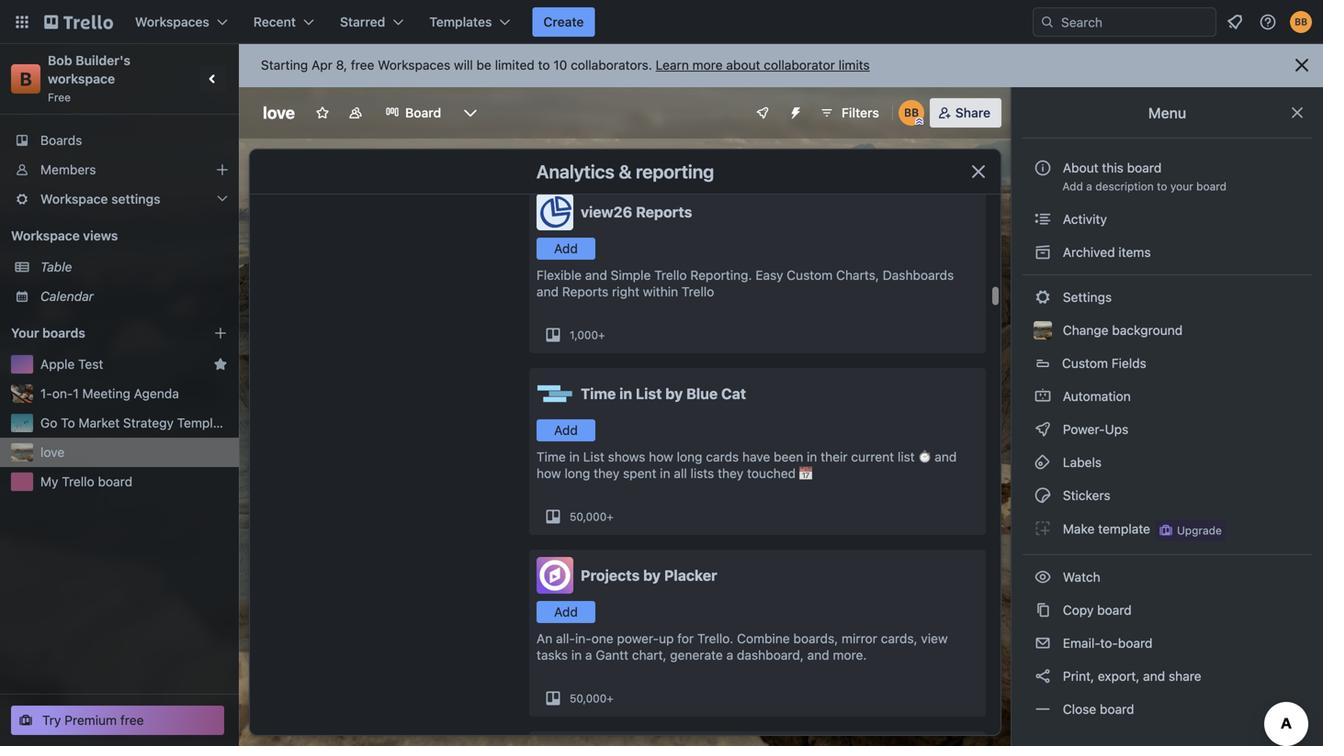 Task type: locate. For each thing, give the bounding box(es) containing it.
sm image inside activity link
[[1034, 210, 1052, 229]]

simple
[[611, 268, 651, 283]]

1 vertical spatial by
[[643, 567, 661, 585]]

5 sm image from the top
[[1034, 569, 1052, 587]]

a down trello.
[[726, 648, 733, 663]]

50,000 down gantt
[[570, 693, 607, 706]]

watch
[[1059, 570, 1104, 585]]

in left the 'shows'
[[569, 450, 580, 465]]

list
[[636, 385, 662, 403], [583, 450, 604, 465]]

my
[[40, 475, 58, 490]]

1,000 +
[[570, 329, 605, 342]]

reports down flexible
[[562, 284, 609, 300]]

workspace views
[[11, 228, 118, 243]]

view
[[921, 632, 948, 647]]

your
[[11, 326, 39, 341]]

apple test
[[40, 357, 103, 372]]

members link
[[0, 155, 239, 185]]

1 vertical spatial time
[[537, 450, 566, 465]]

reports
[[636, 204, 692, 221], [562, 284, 609, 300]]

board inside email-to-board "link"
[[1118, 636, 1153, 651]]

sm image inside email-to-board "link"
[[1034, 635, 1052, 653]]

and left simple
[[585, 268, 607, 283]]

to left 10
[[538, 57, 550, 73]]

custom fields
[[1062, 356, 1146, 371]]

2 add button from the top
[[537, 420, 595, 442]]

sm image for watch
[[1034, 569, 1052, 587]]

0 vertical spatial +
[[598, 329, 605, 342]]

long left the spent
[[565, 466, 590, 481]]

power-ups link
[[1023, 415, 1312, 445]]

tasks
[[537, 648, 568, 663]]

sm image
[[1034, 243, 1052, 262], [1034, 289, 1052, 307], [1034, 487, 1052, 505], [1034, 520, 1052, 538], [1034, 602, 1052, 620], [1034, 635, 1052, 653], [1034, 668, 1052, 686], [1034, 701, 1052, 719]]

50,000 + for time in list by blue cat
[[570, 511, 614, 524]]

50,000 up projects
[[570, 511, 607, 524]]

sm image for make template
[[1034, 520, 1052, 538]]

0 horizontal spatial to
[[538, 57, 550, 73]]

1 horizontal spatial list
[[636, 385, 662, 403]]

1 vertical spatial 50,000
[[570, 693, 607, 706]]

1 add button from the top
[[537, 238, 595, 260]]

trello up within
[[654, 268, 687, 283]]

background
[[1112, 323, 1183, 338]]

sm image left stickers
[[1034, 487, 1052, 505]]

sm image inside power-ups link
[[1034, 421, 1052, 439]]

0 vertical spatial 50,000 +
[[570, 511, 614, 524]]

trello right my
[[62, 475, 94, 490]]

boards
[[40, 133, 82, 148]]

6 sm image from the top
[[1034, 635, 1052, 653]]

sm image inside copy board link
[[1034, 602, 1052, 620]]

1 horizontal spatial they
[[718, 466, 744, 481]]

0 vertical spatial list
[[636, 385, 662, 403]]

sm image for close board
[[1034, 701, 1052, 719]]

1 vertical spatial custom
[[1062, 356, 1108, 371]]

and right ⏱️ on the right
[[935, 450, 957, 465]]

b link
[[11, 64, 40, 94]]

5 sm image from the top
[[1034, 602, 1052, 620]]

0 horizontal spatial they
[[594, 466, 620, 481]]

agenda
[[134, 386, 179, 402]]

1 vertical spatial long
[[565, 466, 590, 481]]

power-
[[617, 632, 659, 647]]

list left "blue"
[[636, 385, 662, 403]]

workspaces up workspace navigation collapse icon
[[135, 14, 209, 29]]

1 horizontal spatial reports
[[636, 204, 692, 221]]

1 vertical spatial trello
[[682, 284, 714, 300]]

sm image left archived
[[1034, 243, 1052, 262]]

0 vertical spatial workspace
[[40, 192, 108, 207]]

sm image for power-ups
[[1034, 421, 1052, 439]]

1 horizontal spatial free
[[351, 57, 374, 73]]

trello down the reporting.
[[682, 284, 714, 300]]

sm image left activity
[[1034, 210, 1052, 229]]

love left star or unstar board icon
[[263, 103, 295, 123]]

0 vertical spatial add button
[[537, 238, 595, 260]]

50,000 + down gantt
[[570, 693, 614, 706]]

sm image
[[1034, 210, 1052, 229], [1034, 388, 1052, 406], [1034, 421, 1052, 439], [1034, 454, 1052, 472], [1034, 569, 1052, 587]]

apr
[[311, 57, 333, 73]]

templates
[[429, 14, 492, 29]]

and inside the time in list shows how long cards have been in their current list ⏱️ and how long they spent in all lists they touched 📅
[[935, 450, 957, 465]]

create
[[543, 14, 584, 29]]

1 they from the left
[[594, 466, 620, 481]]

sm image left close
[[1034, 701, 1052, 719]]

blue
[[686, 385, 718, 403]]

all
[[674, 466, 687, 481]]

workspace down members
[[40, 192, 108, 207]]

1 50,000 + from the top
[[570, 511, 614, 524]]

open information menu image
[[1259, 13, 1277, 31]]

time
[[581, 385, 616, 403], [537, 450, 566, 465]]

workspace inside popup button
[[40, 192, 108, 207]]

1 horizontal spatial love
[[263, 103, 295, 123]]

settings
[[1059, 290, 1112, 305]]

custom down change
[[1062, 356, 1108, 371]]

0 vertical spatial long
[[677, 450, 702, 465]]

template
[[177, 416, 232, 431]]

8 sm image from the top
[[1034, 701, 1052, 719]]

0 horizontal spatial long
[[565, 466, 590, 481]]

list for by
[[636, 385, 662, 403]]

1 vertical spatial workspace
[[11, 228, 80, 243]]

change background link
[[1023, 316, 1312, 345]]

search image
[[1040, 15, 1055, 29]]

sm image for settings
[[1034, 289, 1052, 307]]

spent
[[623, 466, 656, 481]]

change
[[1063, 323, 1109, 338]]

list inside the time in list shows how long cards have been in their current list ⏱️ and how long they spent in all lists they touched 📅
[[583, 450, 604, 465]]

sm image inside automation link
[[1034, 388, 1052, 406]]

settings link
[[1023, 283, 1312, 312]]

0 vertical spatial time
[[581, 385, 616, 403]]

a down the in-
[[585, 648, 592, 663]]

starting
[[261, 57, 308, 73]]

add button for projects
[[537, 602, 595, 624]]

their
[[821, 450, 848, 465]]

bob builder (bobbuilder40) image
[[898, 100, 924, 126]]

0 horizontal spatial workspaces
[[135, 14, 209, 29]]

all-
[[556, 632, 575, 647]]

1 horizontal spatial a
[[726, 648, 733, 663]]

2 vertical spatial trello
[[62, 475, 94, 490]]

touched
[[747, 466, 796, 481]]

activity link
[[1023, 205, 1312, 234]]

1 vertical spatial 50,000 +
[[570, 693, 614, 706]]

sm image left labels
[[1034, 454, 1052, 472]]

0 horizontal spatial reports
[[562, 284, 609, 300]]

chart,
[[632, 648, 667, 663]]

time down 1,000 + at the left top of page
[[581, 385, 616, 403]]

bob
[[48, 53, 72, 68]]

0 vertical spatial reports
[[636, 204, 692, 221]]

board link
[[374, 98, 452, 128]]

1 50,000 from the top
[[570, 511, 607, 524]]

2 horizontal spatial a
[[1086, 180, 1092, 193]]

1 vertical spatial add button
[[537, 420, 595, 442]]

1 vertical spatial workspaces
[[378, 57, 450, 73]]

board up "print, export, and share"
[[1118, 636, 1153, 651]]

sm image for automation
[[1034, 388, 1052, 406]]

they down cards
[[718, 466, 744, 481]]

0 vertical spatial love
[[263, 103, 295, 123]]

3 sm image from the top
[[1034, 487, 1052, 505]]

0 horizontal spatial free
[[120, 713, 144, 729]]

free right 8, on the top of page
[[351, 57, 374, 73]]

0 vertical spatial to
[[538, 57, 550, 73]]

50,000 + up projects
[[570, 511, 614, 524]]

4 sm image from the top
[[1034, 520, 1052, 538]]

to left your
[[1157, 180, 1167, 193]]

2 50,000 from the top
[[570, 693, 607, 706]]

Search field
[[1055, 8, 1216, 36]]

list
[[898, 450, 915, 465]]

starting apr 8, free workspaces will be limited to 10 collaborators. learn more about collaborator limits
[[261, 57, 870, 73]]

1 vertical spatial +
[[607, 511, 614, 524]]

4 sm image from the top
[[1034, 454, 1052, 472]]

in-
[[575, 632, 591, 647]]

close board link
[[1023, 696, 1312, 725]]

about
[[1063, 160, 1099, 175]]

close
[[1063, 702, 1096, 718]]

1 horizontal spatial to
[[1157, 180, 1167, 193]]

board down love 'link'
[[98, 475, 132, 490]]

1 sm image from the top
[[1034, 210, 1052, 229]]

sm image inside close board link
[[1034, 701, 1052, 719]]

trello.
[[697, 632, 733, 647]]

0 vertical spatial custom
[[787, 268, 833, 283]]

10
[[553, 57, 567, 73]]

0 horizontal spatial time
[[537, 450, 566, 465]]

in
[[619, 385, 632, 403], [569, 450, 580, 465], [807, 450, 817, 465], [660, 466, 670, 481], [571, 648, 582, 663]]

1 horizontal spatial custom
[[1062, 356, 1108, 371]]

sm image left copy
[[1034, 602, 1052, 620]]

sm image inside stickers link
[[1034, 487, 1052, 505]]

0 horizontal spatial a
[[585, 648, 592, 663]]

and down boards,
[[807, 648, 829, 663]]

sm image left make
[[1034, 520, 1052, 538]]

in up 📅
[[807, 450, 817, 465]]

8,
[[336, 57, 347, 73]]

by left placker
[[643, 567, 661, 585]]

time inside the time in list shows how long cards have been in their current list ⏱️ and how long they spent in all lists they touched 📅
[[537, 450, 566, 465]]

star or unstar board image
[[315, 106, 330, 120]]

0 horizontal spatial love
[[40, 445, 65, 460]]

sm image inside labels link
[[1034, 454, 1052, 472]]

by left "blue"
[[665, 385, 683, 403]]

workspaces up board link
[[378, 57, 450, 73]]

recent
[[253, 14, 296, 29]]

0 vertical spatial workspaces
[[135, 14, 209, 29]]

add for projects by placker
[[554, 605, 578, 620]]

2 sm image from the top
[[1034, 388, 1052, 406]]

a down the about
[[1086, 180, 1092, 193]]

sm image for email-to-board
[[1034, 635, 1052, 653]]

0 vertical spatial by
[[665, 385, 683, 403]]

within
[[643, 284, 678, 300]]

workspaces
[[135, 14, 209, 29], [378, 57, 450, 73]]

b
[[20, 68, 32, 90]]

1 sm image from the top
[[1034, 243, 1052, 262]]

1 horizontal spatial time
[[581, 385, 616, 403]]

0 horizontal spatial custom
[[787, 268, 833, 283]]

2 vertical spatial add button
[[537, 602, 595, 624]]

+ for list
[[607, 511, 614, 524]]

for
[[677, 632, 694, 647]]

custom fields button
[[1023, 349, 1312, 379]]

your boards
[[11, 326, 85, 341]]

sm image left email-
[[1034, 635, 1052, 653]]

1 vertical spatial love
[[40, 445, 65, 460]]

2 vertical spatial +
[[607, 693, 614, 706]]

sm image inside "print, export, and share" link
[[1034, 668, 1052, 686]]

custom right easy
[[787, 268, 833, 283]]

1 vertical spatial list
[[583, 450, 604, 465]]

📅
[[799, 466, 812, 481]]

sm image left the print,
[[1034, 668, 1052, 686]]

automation link
[[1023, 382, 1312, 412]]

sm image left power-
[[1034, 421, 1052, 439]]

bob builder's workspace free
[[48, 53, 134, 104]]

they down the 'shows'
[[594, 466, 620, 481]]

list left the 'shows'
[[583, 450, 604, 465]]

sm image left settings
[[1034, 289, 1052, 307]]

in down the in-
[[571, 648, 582, 663]]

archived
[[1063, 245, 1115, 260]]

my trello board
[[40, 475, 132, 490]]

members
[[40, 162, 96, 177]]

starred button
[[329, 7, 415, 37]]

7 sm image from the top
[[1034, 668, 1052, 686]]

3 sm image from the top
[[1034, 421, 1052, 439]]

how up the spent
[[649, 450, 673, 465]]

try
[[42, 713, 61, 729]]

1 vertical spatial to
[[1157, 180, 1167, 193]]

lists
[[690, 466, 714, 481]]

view26 reports
[[581, 204, 692, 221]]

templates button
[[418, 7, 521, 37]]

2 sm image from the top
[[1034, 289, 1052, 307]]

sm image inside archived items link
[[1034, 243, 1052, 262]]

1 vertical spatial free
[[120, 713, 144, 729]]

2 50,000 + from the top
[[570, 693, 614, 706]]

board right your
[[1196, 180, 1227, 193]]

reports down reporting at top
[[636, 204, 692, 221]]

1 vertical spatial reports
[[562, 284, 609, 300]]

change background
[[1059, 323, 1183, 338]]

print, export, and share
[[1059, 669, 1201, 685]]

workspace up table
[[11, 228, 80, 243]]

long up all
[[677, 450, 702, 465]]

+
[[598, 329, 605, 342], [607, 511, 614, 524], [607, 693, 614, 706]]

0 vertical spatial 50,000
[[570, 511, 607, 524]]

sm image inside settings link
[[1034, 289, 1052, 307]]

go
[[40, 416, 57, 431]]

sm image for labels
[[1034, 454, 1052, 472]]

1-
[[40, 386, 52, 402]]

0 vertical spatial how
[[649, 450, 673, 465]]

add for time in list by blue cat
[[554, 423, 578, 438]]

board inside close board link
[[1100, 702, 1134, 718]]

and left share
[[1143, 669, 1165, 685]]

1 horizontal spatial by
[[665, 385, 683, 403]]

free
[[48, 91, 71, 104]]

sm image inside "watch" 'link'
[[1034, 569, 1052, 587]]

0 horizontal spatial list
[[583, 450, 604, 465]]

free right the premium
[[120, 713, 144, 729]]

reports inside flexible and simple trello reporting. easy custom charts, dashboards and reports right within trello
[[562, 284, 609, 300]]

0 horizontal spatial by
[[643, 567, 661, 585]]

in inside an all-in-one power-up for trello. combine boards, mirror cards, view tasks in a gantt chart, generate a dashboard, and more.
[[571, 648, 582, 663]]

sm image left watch
[[1034, 569, 1052, 587]]

love inside text field
[[263, 103, 295, 123]]

they
[[594, 466, 620, 481], [718, 466, 744, 481]]

love up my
[[40, 445, 65, 460]]

how left the spent
[[537, 466, 561, 481]]

1 horizontal spatial how
[[649, 450, 673, 465]]

0 horizontal spatial how
[[537, 466, 561, 481]]

1 horizontal spatial long
[[677, 450, 702, 465]]

3 add button from the top
[[537, 602, 595, 624]]

stickers link
[[1023, 481, 1312, 511]]

make template
[[1059, 522, 1150, 537]]

starred icon image
[[213, 357, 228, 372]]

board down export,
[[1100, 702, 1134, 718]]

time for time in list shows how long cards have been in their current list ⏱️ and how long they spent in all lists they touched 📅
[[537, 450, 566, 465]]

share button
[[930, 98, 1001, 128]]

sm image left automation
[[1034, 388, 1052, 406]]

1 horizontal spatial workspaces
[[378, 57, 450, 73]]

a inside the about this board add a description to your board
[[1086, 180, 1092, 193]]

sm image for stickers
[[1034, 487, 1052, 505]]

board up the to-
[[1097, 603, 1132, 618]]

Board name text field
[[254, 98, 304, 128]]

time left the 'shows'
[[537, 450, 566, 465]]

add inside the about this board add a description to your board
[[1062, 180, 1083, 193]]

board inside my trello board link
[[98, 475, 132, 490]]

about this board add a description to your board
[[1062, 160, 1227, 193]]



Task type: describe. For each thing, give the bounding box(es) containing it.
upgrade
[[1177, 525, 1222, 537]]

bob builder's workspace link
[[48, 53, 134, 86]]

projects
[[581, 567, 640, 585]]

view26
[[581, 204, 632, 221]]

1-on-1 meeting agenda
[[40, 386, 179, 402]]

apple
[[40, 357, 75, 372]]

test
[[78, 357, 103, 372]]

0 vertical spatial trello
[[654, 268, 687, 283]]

collaborators.
[[571, 57, 652, 73]]

activity
[[1059, 212, 1107, 227]]

customize views image
[[461, 104, 480, 122]]

power ups image
[[755, 106, 770, 120]]

workspace
[[48, 71, 115, 86]]

about
[[726, 57, 760, 73]]

ups
[[1105, 422, 1129, 437]]

try premium free
[[42, 713, 144, 729]]

this member is an admin of this board. image
[[915, 118, 923, 126]]

workspace for workspace views
[[11, 228, 80, 243]]

print,
[[1063, 669, 1094, 685]]

an all-in-one power-up for trello. combine boards, mirror cards, view tasks in a gantt chart, generate a dashboard, and more.
[[537, 632, 948, 663]]

dashboard,
[[737, 648, 804, 663]]

email-to-board
[[1059, 636, 1153, 651]]

2 they from the left
[[718, 466, 744, 481]]

reporting
[[636, 161, 714, 182]]

filters button
[[814, 98, 885, 128]]

charts,
[[836, 268, 879, 283]]

cards
[[706, 450, 739, 465]]

archived items link
[[1023, 238, 1312, 267]]

50,000 for projects by placker
[[570, 693, 607, 706]]

in up the 'shows'
[[619, 385, 632, 403]]

1 vertical spatial how
[[537, 466, 561, 481]]

50,000 + for projects by placker
[[570, 693, 614, 706]]

settings
[[111, 192, 160, 207]]

dashboards
[[883, 268, 954, 283]]

add board image
[[213, 326, 228, 341]]

bob builder (bobbuilder40) image
[[1290, 11, 1312, 33]]

add button for view26
[[537, 238, 595, 260]]

board up description
[[1127, 160, 1162, 175]]

more.
[[833, 648, 867, 663]]

time in list by blue cat
[[581, 385, 746, 403]]

premium
[[64, 713, 117, 729]]

stickers
[[1059, 488, 1111, 504]]

sm image for print, export, and share
[[1034, 668, 1052, 686]]

your boards with 5 items element
[[11, 322, 186, 345]]

sm image for archived items
[[1034, 243, 1052, 262]]

watch link
[[1023, 563, 1312, 593]]

on-
[[52, 386, 73, 402]]

share
[[955, 105, 990, 120]]

cards,
[[881, 632, 918, 647]]

&
[[619, 161, 632, 182]]

power-
[[1063, 422, 1105, 437]]

email-
[[1063, 636, 1100, 651]]

boards link
[[0, 126, 239, 155]]

an
[[537, 632, 552, 647]]

boards
[[42, 326, 85, 341]]

upgrade button
[[1155, 520, 1226, 542]]

board inside copy board link
[[1097, 603, 1132, 618]]

right
[[612, 284, 639, 300]]

custom inside flexible and simple trello reporting. easy custom charts, dashboards and reports right within trello
[[787, 268, 833, 283]]

limits
[[839, 57, 870, 73]]

meeting
[[82, 386, 130, 402]]

workspaces inside workspaces dropdown button
[[135, 14, 209, 29]]

time in list shows how long cards have been in their current list ⏱️ and how long they spent in all lists they touched 📅
[[537, 450, 957, 481]]

time for time in list by blue cat
[[581, 385, 616, 403]]

0 notifications image
[[1224, 11, 1246, 33]]

go to market strategy template
[[40, 416, 232, 431]]

labels link
[[1023, 448, 1312, 478]]

and inside "print, export, and share" link
[[1143, 669, 1165, 685]]

automation
[[1059, 389, 1131, 404]]

flexible
[[537, 268, 582, 283]]

flexible and simple trello reporting. easy custom charts, dashboards and reports right within trello
[[537, 268, 954, 300]]

copy
[[1063, 603, 1094, 618]]

workspace for workspace settings
[[40, 192, 108, 207]]

add button for time
[[537, 420, 595, 442]]

sm image for copy board
[[1034, 602, 1052, 620]]

views
[[83, 228, 118, 243]]

add for view26 reports
[[554, 241, 578, 256]]

+ for placker
[[607, 693, 614, 706]]

back to home image
[[44, 7, 113, 37]]

will
[[454, 57, 473, 73]]

analytics
[[536, 161, 615, 182]]

limited
[[495, 57, 535, 73]]

⏱️
[[918, 450, 931, 465]]

custom inside button
[[1062, 356, 1108, 371]]

sm image for activity
[[1034, 210, 1052, 229]]

list for shows
[[583, 450, 604, 465]]

and inside an all-in-one power-up for trello. combine boards, mirror cards, view tasks in a gantt chart, generate a dashboard, and more.
[[807, 648, 829, 663]]

create button
[[532, 7, 595, 37]]

free inside button
[[120, 713, 144, 729]]

calendar
[[40, 289, 94, 304]]

this
[[1102, 160, 1124, 175]]

0 vertical spatial free
[[351, 57, 374, 73]]

in left all
[[660, 466, 670, 481]]

have
[[742, 450, 770, 465]]

description
[[1095, 180, 1154, 193]]

1-on-1 meeting agenda link
[[40, 385, 228, 403]]

primary element
[[0, 0, 1323, 44]]

menu
[[1148, 104, 1186, 122]]

workspace visible image
[[348, 106, 363, 120]]

filters
[[842, 105, 879, 120]]

close board
[[1059, 702, 1134, 718]]

and down flexible
[[537, 284, 559, 300]]

gantt
[[596, 648, 629, 663]]

love inside 'link'
[[40, 445, 65, 460]]

learn
[[656, 57, 689, 73]]

collaborator
[[764, 57, 835, 73]]

automation image
[[781, 98, 807, 124]]

50,000 for time in list by blue cat
[[570, 511, 607, 524]]

shows
[[608, 450, 645, 465]]

to inside the about this board add a description to your board
[[1157, 180, 1167, 193]]

strategy
[[123, 416, 174, 431]]

analytics & reporting
[[536, 161, 714, 182]]

workspace navigation collapse icon image
[[200, 66, 226, 92]]

one
[[591, 632, 613, 647]]

workspace settings
[[40, 192, 160, 207]]

workspace settings button
[[0, 185, 239, 214]]

go to market strategy template link
[[40, 414, 232, 433]]

archived items
[[1059, 245, 1151, 260]]

print, export, and share link
[[1023, 662, 1312, 692]]

mirror
[[842, 632, 877, 647]]



Task type: vqa. For each thing, say whether or not it's contained in the screenshot.
with
no



